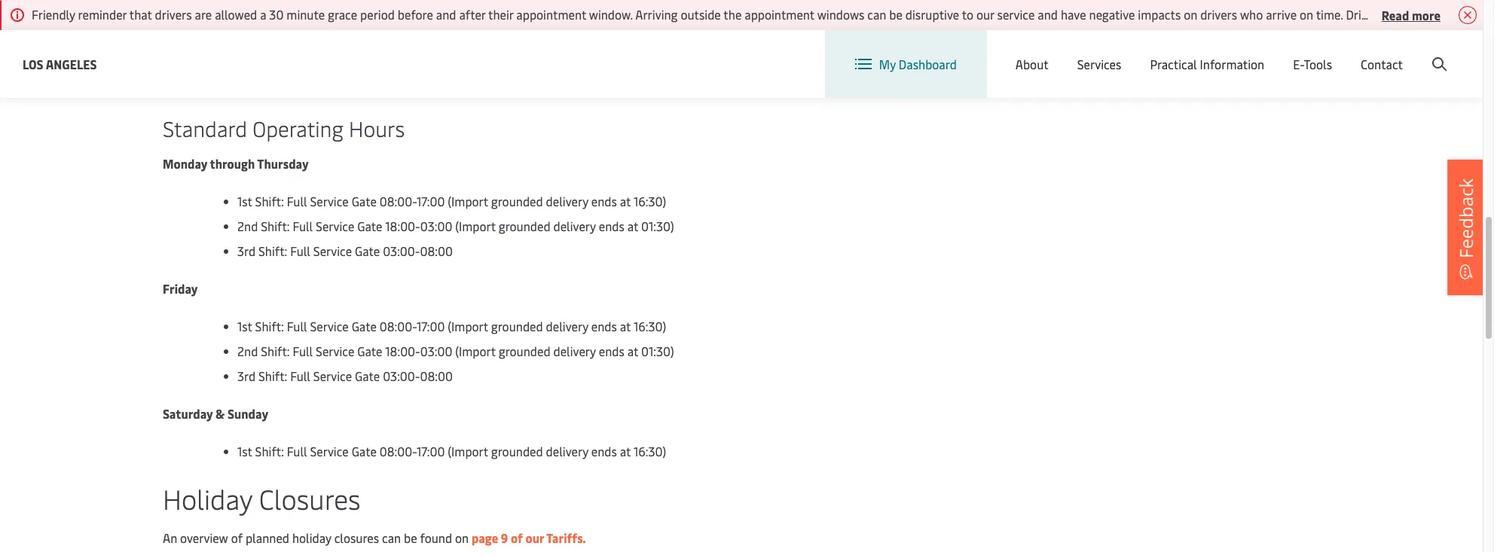 Task type: describe. For each thing, give the bounding box(es) containing it.
read more
[[1382, 6, 1441, 23]]

monday through thursday
[[163, 155, 309, 172]]

window.
[[589, 6, 633, 23]]

e-tools
[[1294, 56, 1333, 72]]

1 arrive from the left
[[1266, 6, 1297, 23]]

/
[[1365, 44, 1370, 61]]

service inside open - *limited service
[[340, 23, 374, 37]]

1 horizontal spatial our
[[977, 6, 995, 23]]

standard
[[163, 114, 247, 142]]

*limited
[[353, 8, 394, 22]]

negative
[[1090, 6, 1136, 23]]

found
[[420, 530, 452, 546]]

my
[[879, 56, 896, 72]]

2 that from the left
[[1387, 6, 1410, 23]]

1 03:00- from the top
[[383, 243, 420, 259]]

my dashboard button
[[855, 30, 957, 98]]

are
[[195, 6, 212, 23]]

through
[[210, 155, 255, 172]]

windows
[[818, 6, 865, 23]]

2 08:00- from the top
[[380, 318, 417, 335]]

2 2nd from the top
[[237, 343, 258, 360]]

overview
[[180, 530, 228, 546]]

friendly reminder that drivers are allowed a 30 minute grace period before and after their appointment window. arriving outside the appointment windows can be disruptive to our service and have negative impacts on drivers who arrive on time. drivers that arrive outside th
[[32, 6, 1495, 23]]

feedback button
[[1448, 159, 1486, 295]]

e-tools button
[[1294, 30, 1333, 98]]

service
[[998, 6, 1035, 23]]

read more button
[[1382, 5, 1441, 24]]

1 horizontal spatial on
[[1184, 6, 1198, 23]]

1 vertical spatial can
[[382, 530, 401, 546]]

friday
[[163, 280, 198, 297]]

minute
[[287, 6, 325, 23]]

the
[[724, 6, 742, 23]]

tools
[[1304, 56, 1333, 72]]

1 outside from the left
[[681, 6, 721, 23]]

los angeles
[[23, 55, 97, 72]]

2 and from the left
[[1038, 6, 1058, 23]]

1 3rd shift: full service gate 03:00-08:00 from the top
[[237, 243, 453, 259]]

page 9 of our tariffs. link
[[472, 530, 586, 546]]

allowed
[[215, 6, 257, 23]]

an
[[163, 530, 177, 546]]

dashboard
[[899, 56, 957, 72]]

30
[[269, 6, 284, 23]]

contact button
[[1361, 30, 1403, 98]]

time.
[[1317, 6, 1344, 23]]

october
[[233, 15, 270, 29]]

grace
[[328, 6, 357, 23]]

period
[[360, 6, 395, 23]]

switch location button
[[1035, 44, 1144, 60]]

drivers
[[1347, 6, 1384, 23]]

1 closed from the left
[[457, 15, 498, 29]]

monday
[[163, 155, 207, 172]]

operating
[[253, 114, 344, 142]]

1 appointment from the left
[[517, 6, 586, 23]]

0 horizontal spatial on
[[455, 530, 469, 546]]

1 that from the left
[[129, 6, 152, 23]]

tariffs.
[[547, 530, 586, 546]]

8th
[[272, 15, 289, 29]]

2 08:00 from the top
[[420, 368, 453, 384]]

2 arrive from the left
[[1413, 6, 1444, 23]]

login / create account link
[[1305, 30, 1455, 75]]

saturday
[[163, 406, 213, 422]]

have
[[1061, 6, 1087, 23]]

1 18:00- from the top
[[385, 218, 420, 234]]

switch
[[1059, 44, 1095, 60]]

angeles
[[46, 55, 97, 72]]

disruptive
[[906, 6, 960, 23]]

contact
[[1361, 56, 1403, 72]]

2 appointment from the left
[[745, 6, 815, 23]]

location
[[1098, 44, 1144, 60]]

2 3rd shift: full service gate 03:00-08:00 from the top
[[237, 368, 453, 384]]

2 1st from the top
[[237, 318, 252, 335]]

global
[[1193, 44, 1227, 61]]

sun.
[[210, 15, 230, 29]]

9
[[501, 530, 508, 546]]

switch location
[[1059, 44, 1144, 60]]

account
[[1410, 44, 1455, 61]]

1 17:00 from the top
[[417, 193, 445, 210]]

who
[[1241, 6, 1263, 23]]

login / create account
[[1333, 44, 1455, 61]]

3 17:00 from the top
[[417, 443, 445, 460]]

page
[[472, 530, 498, 546]]

sun. october 8th
[[210, 15, 289, 29]]

global menu
[[1193, 44, 1261, 61]]

login
[[1333, 44, 1362, 61]]

0 vertical spatial be
[[890, 6, 903, 23]]

my dashboard
[[879, 56, 957, 72]]

1 01:30) from the top
[[641, 218, 674, 234]]

&
[[216, 406, 225, 422]]



Task type: vqa. For each thing, say whether or not it's contained in the screenshot.
send
no



Task type: locate. For each thing, give the bounding box(es) containing it.
arrive right read
[[1413, 6, 1444, 23]]

of right 9
[[511, 530, 523, 546]]

1st shift: full service gate 08:00-17:00 (import grounded delivery ends at 16:30)
[[237, 193, 666, 210], [237, 318, 666, 335], [237, 443, 666, 460]]

1 03:00 from the top
[[420, 218, 453, 234]]

1 horizontal spatial outside
[[1446, 6, 1487, 23]]

on
[[1184, 6, 1198, 23], [1300, 6, 1314, 23], [455, 530, 469, 546]]

global menu button
[[1160, 30, 1276, 75]]

1 horizontal spatial and
[[1038, 6, 1058, 23]]

(import
[[448, 193, 488, 210], [455, 218, 496, 234], [448, 318, 488, 335], [455, 343, 496, 360], [448, 443, 488, 460]]

2 vertical spatial 1st
[[237, 443, 252, 460]]

0 horizontal spatial that
[[129, 6, 152, 23]]

2 17:00 from the top
[[417, 318, 445, 335]]

reminder
[[78, 6, 127, 23]]

1 vertical spatial 03:00-
[[383, 368, 420, 384]]

1 horizontal spatial arrive
[[1413, 6, 1444, 23]]

that right 'reminder'
[[129, 6, 152, 23]]

1 vertical spatial 16:30)
[[634, 318, 666, 335]]

on left page on the left of the page
[[455, 530, 469, 546]]

be left found
[[404, 530, 417, 546]]

1 vertical spatial 08:00-
[[380, 318, 417, 335]]

1 horizontal spatial be
[[890, 6, 903, 23]]

at
[[620, 193, 631, 210], [628, 218, 639, 234], [620, 318, 631, 335], [628, 343, 639, 360], [620, 443, 631, 460]]

2 outside from the left
[[1446, 6, 1487, 23]]

and
[[436, 6, 456, 23], [1038, 6, 1058, 23]]

2 18:00- from the top
[[385, 343, 420, 360]]

a
[[260, 6, 266, 23]]

2 3rd from the top
[[237, 368, 256, 384]]

2 vertical spatial 16:30)
[[634, 443, 666, 460]]

holiday
[[292, 530, 331, 546]]

an overview of planned holiday closures can be found on page 9 of our tariffs.
[[163, 530, 586, 546]]

friendly
[[32, 6, 75, 23]]

appointment right their
[[517, 6, 586, 23]]

close alert image
[[1459, 6, 1477, 24]]

0 vertical spatial 18:00-
[[385, 218, 420, 234]]

1 vertical spatial 1st shift: full service gate 08:00-17:00 (import grounded delivery ends at 16:30)
[[237, 318, 666, 335]]

1 08:00- from the top
[[380, 193, 417, 210]]

holiday closures
[[163, 480, 361, 517]]

2 03:00- from the top
[[383, 368, 420, 384]]

closed left arriving
[[581, 15, 618, 29]]

1 horizontal spatial drivers
[[1201, 6, 1238, 23]]

that
[[129, 6, 152, 23], [1387, 6, 1410, 23]]

0 horizontal spatial of
[[231, 530, 243, 546]]

more
[[1412, 6, 1441, 23]]

los angeles link
[[23, 55, 97, 73]]

1 horizontal spatial of
[[511, 530, 523, 546]]

17:00
[[417, 193, 445, 210], [417, 318, 445, 335], [417, 443, 445, 460]]

after
[[459, 6, 486, 23]]

menu
[[1230, 44, 1261, 61]]

create
[[1373, 44, 1408, 61]]

1 vertical spatial 17:00
[[417, 318, 445, 335]]

2 drivers from the left
[[1201, 6, 1238, 23]]

0 vertical spatial 1st shift: full service gate 08:00-17:00 (import grounded delivery ends at 16:30)
[[237, 193, 666, 210]]

0 vertical spatial 2nd shift: full service gate 18:00-03:00 (import grounded delivery ends at 01:30)
[[237, 218, 674, 234]]

1 1st from the top
[[237, 193, 252, 210]]

2 1st shift: full service gate 08:00-17:00 (import grounded delivery ends at 16:30) from the top
[[237, 318, 666, 335]]

planned
[[246, 530, 289, 546]]

1 vertical spatial 01:30)
[[641, 343, 674, 360]]

0 vertical spatial our
[[977, 6, 995, 23]]

2 closed from the left
[[581, 15, 618, 29]]

closures
[[259, 480, 361, 517]]

1 08:00 from the top
[[420, 243, 453, 259]]

2 16:30) from the top
[[634, 318, 666, 335]]

hours
[[349, 114, 405, 142]]

0 vertical spatial 08:00
[[420, 243, 453, 259]]

e-
[[1294, 56, 1304, 72]]

on right the impacts
[[1184, 6, 1198, 23]]

0 horizontal spatial can
[[382, 530, 401, 546]]

of left planned on the bottom left of page
[[231, 530, 243, 546]]

0 horizontal spatial closed
[[457, 15, 498, 29]]

2nd
[[237, 218, 258, 234], [237, 343, 258, 360]]

-
[[347, 8, 351, 22]]

drivers left who at the right top of the page
[[1201, 6, 1238, 23]]

open - *limited service
[[320, 8, 394, 37]]

18:00-
[[385, 218, 420, 234], [385, 343, 420, 360]]

1 1st shift: full service gate 08:00-17:00 (import grounded delivery ends at 16:30) from the top
[[237, 193, 666, 210]]

closures
[[334, 530, 379, 546]]

outside left the the
[[681, 6, 721, 23]]

be left disruptive on the right top of the page
[[890, 6, 903, 23]]

and left after on the left top of the page
[[436, 6, 456, 23]]

03:00-
[[383, 243, 420, 259], [383, 368, 420, 384]]

1 vertical spatial our
[[526, 530, 544, 546]]

can right closures
[[382, 530, 401, 546]]

3 1st shift: full service gate 08:00-17:00 (import grounded delivery ends at 16:30) from the top
[[237, 443, 666, 460]]

0 horizontal spatial appointment
[[517, 6, 586, 23]]

3 1st from the top
[[237, 443, 252, 460]]

1 vertical spatial 2nd
[[237, 343, 258, 360]]

0 vertical spatial can
[[868, 6, 887, 23]]

arrive
[[1266, 6, 1297, 23], [1413, 6, 1444, 23]]

arrive right who at the right top of the page
[[1266, 6, 1297, 23]]

be
[[890, 6, 903, 23], [404, 530, 417, 546]]

1 drivers from the left
[[155, 6, 192, 23]]

thursday
[[257, 155, 309, 172]]

los
[[23, 55, 43, 72]]

1 2nd shift: full service gate 18:00-03:00 (import grounded delivery ends at 01:30) from the top
[[237, 218, 674, 234]]

03:00
[[420, 218, 453, 234], [420, 343, 453, 360]]

their
[[488, 6, 514, 23]]

2 03:00 from the top
[[420, 343, 453, 360]]

3 16:30) from the top
[[634, 443, 666, 460]]

0 horizontal spatial outside
[[681, 6, 721, 23]]

2 horizontal spatial on
[[1300, 6, 1314, 23]]

1 vertical spatial 08:00
[[420, 368, 453, 384]]

01:30)
[[641, 218, 674, 234], [641, 343, 674, 360]]

our right 9
[[526, 530, 544, 546]]

1 horizontal spatial appointment
[[745, 6, 815, 23]]

ends
[[592, 193, 617, 210], [599, 218, 625, 234], [592, 318, 617, 335], [599, 343, 625, 360], [592, 443, 617, 460]]

can right windows at top
[[868, 6, 887, 23]]

1 vertical spatial 18:00-
[[385, 343, 420, 360]]

2nd down monday through thursday
[[237, 218, 258, 234]]

2 vertical spatial 08:00-
[[380, 443, 417, 460]]

th
[[1489, 6, 1495, 23]]

1 vertical spatial 03:00
[[420, 343, 453, 360]]

0 vertical spatial 3rd shift: full service gate 03:00-08:00
[[237, 243, 453, 259]]

0 vertical spatial 3rd
[[237, 243, 256, 259]]

1 vertical spatial 3rd
[[237, 368, 256, 384]]

3 08:00- from the top
[[380, 443, 417, 460]]

0 vertical spatial 03:00
[[420, 218, 453, 234]]

1 of from the left
[[231, 530, 243, 546]]

1 horizontal spatial closed
[[581, 15, 618, 29]]

feedback
[[1454, 178, 1479, 258]]

0 vertical spatial 01:30)
[[641, 218, 674, 234]]

full
[[287, 193, 307, 210], [293, 218, 313, 234], [290, 243, 310, 259], [287, 318, 307, 335], [293, 343, 313, 360], [290, 368, 310, 384], [287, 443, 307, 460]]

1 vertical spatial 3rd shift: full service gate 03:00-08:00
[[237, 368, 453, 384]]

standard operating hours
[[163, 114, 405, 142]]

1 and from the left
[[436, 6, 456, 23]]

0 vertical spatial 03:00-
[[383, 243, 420, 259]]

0 horizontal spatial arrive
[[1266, 6, 1297, 23]]

appointment
[[517, 6, 586, 23], [745, 6, 815, 23]]

2 of from the left
[[511, 530, 523, 546]]

2 2nd shift: full service gate 18:00-03:00 (import grounded delivery ends at 01:30) from the top
[[237, 343, 674, 360]]

1 vertical spatial be
[[404, 530, 417, 546]]

2nd up the sunday
[[237, 343, 258, 360]]

08:00
[[420, 243, 453, 259], [420, 368, 453, 384]]

2 vertical spatial 1st shift: full service gate 08:00-17:00 (import grounded delivery ends at 16:30)
[[237, 443, 666, 460]]

before
[[398, 6, 433, 23]]

to
[[962, 6, 974, 23]]

1 vertical spatial 2nd shift: full service gate 18:00-03:00 (import grounded delivery ends at 01:30)
[[237, 343, 674, 360]]

2 vertical spatial 17:00
[[417, 443, 445, 460]]

2 01:30) from the top
[[641, 343, 674, 360]]

0 horizontal spatial and
[[436, 6, 456, 23]]

0 vertical spatial 17:00
[[417, 193, 445, 210]]

0 vertical spatial 1st
[[237, 193, 252, 210]]

1 3rd from the top
[[237, 243, 256, 259]]

impacts
[[1138, 6, 1181, 23]]

outside
[[681, 6, 721, 23], [1446, 6, 1487, 23]]

3rd
[[237, 243, 256, 259], [237, 368, 256, 384]]

and left have
[[1038, 6, 1058, 23]]

outside left th on the top of page
[[1446, 6, 1487, 23]]

appointment right the the
[[745, 6, 815, 23]]

saturday & sunday
[[163, 406, 268, 422]]

sunday
[[228, 406, 268, 422]]

arriving
[[636, 6, 678, 23]]

read
[[1382, 6, 1410, 23]]

closed right before
[[457, 15, 498, 29]]

0 vertical spatial 08:00-
[[380, 193, 417, 210]]

shift:
[[255, 193, 284, 210], [261, 218, 290, 234], [259, 243, 287, 259], [255, 318, 284, 335], [261, 343, 290, 360], [259, 368, 287, 384], [255, 443, 284, 460]]

1 2nd from the top
[[237, 218, 258, 234]]

gate
[[352, 193, 377, 210], [357, 218, 382, 234], [355, 243, 380, 259], [352, 318, 377, 335], [357, 343, 382, 360], [355, 368, 380, 384], [352, 443, 377, 460]]

0 horizontal spatial our
[[526, 530, 544, 546]]

0 horizontal spatial be
[[404, 530, 417, 546]]

our right to
[[977, 6, 995, 23]]

on left time.
[[1300, 6, 1314, 23]]

08:00-
[[380, 193, 417, 210], [380, 318, 417, 335], [380, 443, 417, 460]]

1 horizontal spatial that
[[1387, 6, 1410, 23]]

drivers left are
[[155, 6, 192, 23]]

delivery
[[546, 193, 589, 210], [554, 218, 596, 234], [546, 318, 589, 335], [554, 343, 596, 360], [546, 443, 589, 460]]

service
[[340, 23, 374, 37], [310, 193, 349, 210], [316, 218, 355, 234], [313, 243, 352, 259], [310, 318, 349, 335], [316, 343, 355, 360], [313, 368, 352, 384], [310, 443, 349, 460]]

grounded
[[491, 193, 543, 210], [499, 218, 551, 234], [491, 318, 543, 335], [499, 343, 551, 360], [491, 443, 543, 460]]

that left the more
[[1387, 6, 1410, 23]]

holiday
[[163, 480, 252, 517]]

0 vertical spatial 2nd
[[237, 218, 258, 234]]

3rd shift: full service gate 03:00-08:00
[[237, 243, 453, 259], [237, 368, 453, 384]]

drivers
[[155, 6, 192, 23], [1201, 6, 1238, 23]]

1 16:30) from the top
[[634, 193, 666, 210]]

our
[[977, 6, 995, 23], [526, 530, 544, 546]]

0 vertical spatial 16:30)
[[634, 193, 666, 210]]

open
[[320, 8, 344, 22]]

1 vertical spatial 1st
[[237, 318, 252, 335]]

0 horizontal spatial drivers
[[155, 6, 192, 23]]

1 horizontal spatial can
[[868, 6, 887, 23]]



